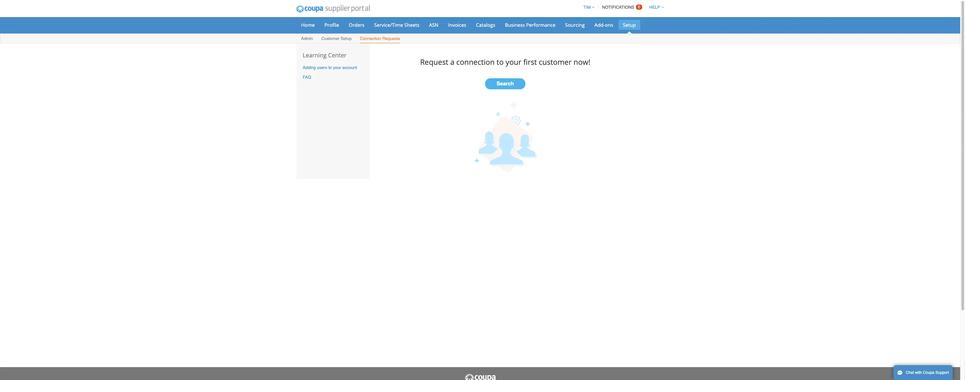 Task type: locate. For each thing, give the bounding box(es) containing it.
0 vertical spatial setup
[[623, 22, 636, 28]]

orders link
[[345, 20, 369, 30]]

service/time
[[374, 22, 403, 28]]

business
[[505, 22, 525, 28]]

add-
[[595, 22, 605, 28]]

users
[[317, 65, 327, 70]]

customer
[[539, 57, 572, 67]]

learning center
[[303, 51, 347, 59]]

1 horizontal spatial setup
[[623, 22, 636, 28]]

setup link
[[619, 20, 640, 30]]

sheets
[[404, 22, 420, 28]]

to right the users
[[328, 65, 332, 70]]

navigation
[[581, 1, 664, 14]]

now!
[[574, 57, 591, 67]]

profile link
[[320, 20, 343, 30]]

adding
[[303, 65, 316, 70]]

to
[[497, 57, 504, 67], [328, 65, 332, 70]]

search button
[[485, 79, 526, 90]]

customer
[[321, 36, 340, 41]]

home link
[[297, 20, 319, 30]]

setup right customer
[[341, 36, 352, 41]]

learning
[[303, 51, 327, 59]]

help link
[[646, 5, 664, 10]]

setup
[[623, 22, 636, 28], [341, 36, 352, 41]]

your
[[506, 57, 522, 67], [333, 65, 341, 70]]

business performance link
[[501, 20, 560, 30]]

coupa supplier portal image
[[292, 1, 375, 17], [464, 374, 496, 380]]

service/time sheets link
[[370, 20, 424, 30]]

connection requests link
[[360, 35, 401, 43]]

connection requests
[[360, 36, 400, 41]]

chat with coupa support button
[[894, 366, 953, 380]]

customer setup link
[[321, 35, 352, 43]]

your left first
[[506, 57, 522, 67]]

search
[[497, 81, 514, 87]]

0
[[638, 5, 640, 9]]

connection
[[360, 36, 381, 41]]

0 vertical spatial coupa supplier portal image
[[292, 1, 375, 17]]

invoices link
[[444, 20, 471, 30]]

to up 'search'
[[497, 57, 504, 67]]

catalogs link
[[472, 20, 500, 30]]

notifications 0
[[602, 5, 640, 10]]

setup down notifications 0
[[623, 22, 636, 28]]

account
[[342, 65, 357, 70]]

navigation containing notifications 0
[[581, 1, 664, 14]]

0 horizontal spatial setup
[[341, 36, 352, 41]]

request
[[420, 57, 448, 67]]

business performance
[[505, 22, 556, 28]]

a
[[450, 57, 455, 67]]

1 horizontal spatial coupa supplier portal image
[[464, 374, 496, 380]]

center
[[328, 51, 347, 59]]

your down center
[[333, 65, 341, 70]]

performance
[[526, 22, 556, 28]]



Task type: vqa. For each thing, say whether or not it's contained in the screenshot.
rightmost And
no



Task type: describe. For each thing, give the bounding box(es) containing it.
notifications
[[602, 5, 634, 10]]

adding users to your account link
[[303, 65, 357, 70]]

customer setup
[[321, 36, 352, 41]]

asn
[[429, 22, 439, 28]]

ons
[[605, 22, 613, 28]]

support
[[936, 371, 949, 375]]

profile
[[325, 22, 339, 28]]

orders
[[349, 22, 365, 28]]

invoices
[[448, 22, 467, 28]]

catalogs
[[476, 22, 495, 28]]

asn link
[[425, 20, 443, 30]]

0 horizontal spatial to
[[328, 65, 332, 70]]

0 horizontal spatial your
[[333, 65, 341, 70]]

faq link
[[303, 75, 311, 80]]

admin
[[301, 36, 313, 41]]

service/time sheets
[[374, 22, 420, 28]]

requests
[[383, 36, 400, 41]]

add-ons link
[[590, 20, 618, 30]]

sourcing link
[[561, 20, 589, 30]]

1 horizontal spatial to
[[497, 57, 504, 67]]

tim
[[584, 5, 591, 10]]

faq
[[303, 75, 311, 80]]

sourcing
[[565, 22, 585, 28]]

coupa
[[923, 371, 935, 375]]

1 vertical spatial setup
[[341, 36, 352, 41]]

adding users to your account
[[303, 65, 357, 70]]

first
[[524, 57, 537, 67]]

tim link
[[581, 5, 595, 10]]

request a connection to your first customer now!
[[420, 57, 591, 67]]

1 vertical spatial coupa supplier portal image
[[464, 374, 496, 380]]

admin link
[[301, 35, 313, 43]]

chat
[[906, 371, 914, 375]]

0 horizontal spatial coupa supplier portal image
[[292, 1, 375, 17]]

1 horizontal spatial your
[[506, 57, 522, 67]]

chat with coupa support
[[906, 371, 949, 375]]

add-ons
[[595, 22, 613, 28]]

with
[[915, 371, 922, 375]]

help
[[649, 5, 660, 10]]

home
[[301, 22, 315, 28]]

connection
[[456, 57, 495, 67]]



